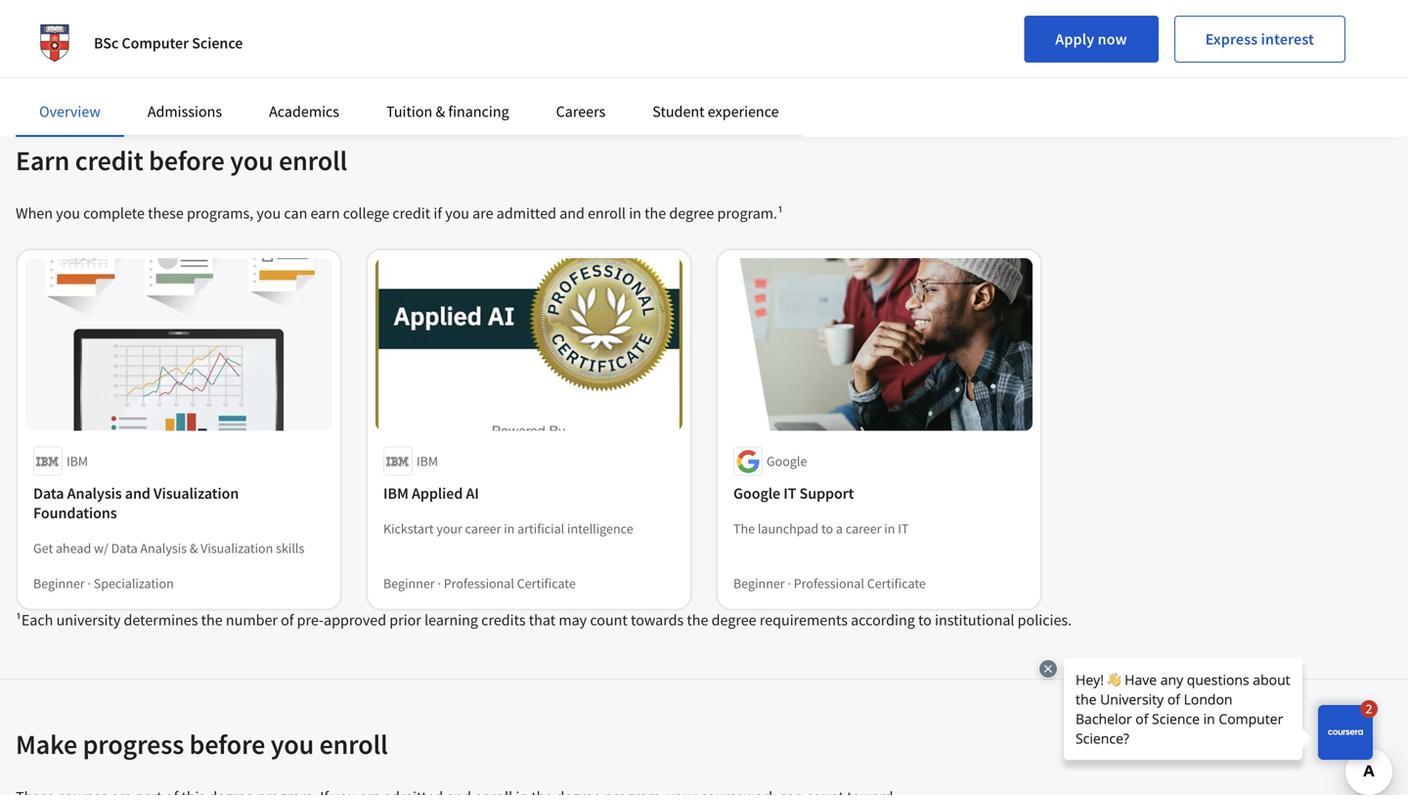 Task type: describe. For each thing, give the bounding box(es) containing it.
0 vertical spatial development,
[[216, 4, 307, 23]]

1 vertical spatial &
[[190, 540, 198, 557]]

kickstart
[[383, 520, 434, 538]]

beginner for ibm applied ai
[[383, 575, 435, 592]]

complete
[[83, 203, 145, 223]]

0 vertical spatial &
[[436, 102, 445, 121]]

google it support link
[[734, 484, 1025, 503]]

specialise
[[52, 0, 118, 0]]

data analysis and visualization foundations
[[33, 484, 239, 523]]

overview
[[39, 102, 101, 121]]

bsc computer science
[[94, 33, 243, 53]]

the launchpad to a career in it
[[734, 520, 909, 538]]

now
[[1098, 29, 1127, 49]]

student
[[653, 102, 705, 121]]

interest
[[1261, 29, 1315, 49]]

1 vertical spatial credit
[[393, 203, 431, 223]]

¹each university determines the number of pre-approved prior learning credits that may count towards the degree requirements according to institutional policies.
[[16, 610, 1072, 630]]

and inside 'data analysis and visualization foundations'
[[125, 484, 151, 503]]

apply now
[[1056, 29, 1127, 49]]

cutting-
[[175, 0, 226, 0]]

applied
[[412, 484, 463, 503]]

web
[[108, 4, 135, 23]]

your
[[437, 520, 463, 538]]

express interest button
[[1174, 16, 1346, 63]]

experience
[[708, 102, 779, 121]]

tuition
[[386, 102, 433, 121]]

prior
[[390, 610, 421, 630]]

financing
[[448, 102, 509, 121]]

data analysis and visualization foundations link
[[33, 484, 325, 523]]

data inside 'data analysis and visualization foundations'
[[33, 484, 64, 503]]

ai
[[466, 484, 479, 503]]

when
[[16, 203, 53, 223]]

and left iot,
[[52, 27, 78, 47]]

ux.
[[281, 27, 303, 47]]

ibm applied ai link
[[383, 484, 675, 503]]

make progress before you enroll
[[16, 727, 388, 762]]

admissions link
[[148, 102, 222, 121]]

1 horizontal spatial ibm
[[383, 484, 409, 503]]

intelligence
[[567, 520, 633, 538]]

iot,
[[81, 27, 103, 47]]

1 career from the left
[[465, 520, 501, 538]]

tuition & financing
[[386, 102, 509, 121]]

professional for ibm applied ai
[[444, 575, 514, 592]]

before for progress
[[189, 727, 265, 762]]

that
[[529, 610, 556, 630]]

ai,
[[358, 0, 375, 0]]

according
[[851, 610, 915, 630]]

express
[[1206, 29, 1258, 49]]

skills
[[276, 540, 305, 557]]

vr,
[[240, 27, 261, 47]]

enroll for earn credit before you enroll
[[279, 143, 347, 178]]

0 vertical spatial degree
[[669, 203, 714, 223]]

number
[[226, 610, 278, 630]]

student experience link
[[653, 102, 779, 121]]

0 horizontal spatial the
[[201, 610, 223, 630]]

when you complete these programs, you can earn college credit if you are admitted and enroll in the degree program.¹
[[16, 203, 783, 223]]

· for analysis
[[87, 575, 91, 592]]

admissions
[[148, 102, 222, 121]]

get ahead w/ data analysis & visualization skills
[[33, 540, 305, 557]]

specialise in 1 of 7 cutting-edge topics: ml and ai, data science, web and mobile development, physical computing and iot, game development, vr, or ux.
[[52, 0, 438, 47]]

kickstart your career in artificial intelligence
[[383, 520, 633, 538]]

1 vertical spatial development,
[[145, 27, 237, 47]]

physical
[[310, 4, 364, 23]]

policies.
[[1018, 610, 1072, 630]]

careers link
[[556, 102, 606, 121]]

1 vertical spatial degree
[[712, 610, 757, 630]]

admitted
[[497, 203, 557, 223]]

launchpad
[[758, 520, 819, 538]]

and right the admitted
[[560, 203, 585, 223]]

can
[[284, 203, 307, 223]]

college
[[343, 203, 389, 223]]

certificate for google it support
[[867, 575, 926, 592]]

edge
[[226, 0, 258, 0]]

2 horizontal spatial the
[[687, 610, 709, 630]]

certificate for ibm applied ai
[[517, 575, 576, 592]]

analysis inside 'data analysis and visualization foundations'
[[67, 484, 122, 503]]

express interest
[[1206, 29, 1315, 49]]

topics:
[[261, 0, 305, 0]]

1 horizontal spatial to
[[918, 610, 932, 630]]

2 career from the left
[[846, 520, 882, 538]]

the
[[734, 520, 755, 538]]

1 vertical spatial visualization
[[201, 540, 273, 557]]

ml
[[308, 0, 327, 0]]

may
[[559, 610, 587, 630]]

academics link
[[269, 102, 339, 121]]

program.¹
[[717, 203, 783, 223]]

visualization inside 'data analysis and visualization foundations'
[[154, 484, 239, 503]]

make
[[16, 727, 77, 762]]

determines
[[124, 610, 198, 630]]

are
[[473, 203, 494, 223]]

0 horizontal spatial credit
[[75, 143, 143, 178]]

and up the 'physical'
[[330, 0, 355, 0]]

apply
[[1056, 29, 1095, 49]]

w/
[[94, 540, 108, 557]]

university of london logo image
[[31, 20, 78, 67]]

ahead
[[56, 540, 91, 557]]

beginner for google it support
[[734, 575, 785, 592]]

google for google it support
[[734, 484, 781, 503]]

1 horizontal spatial the
[[645, 203, 666, 223]]

these
[[148, 203, 184, 223]]

earn credit before you enroll
[[16, 143, 347, 178]]



Task type: locate. For each thing, give the bounding box(es) containing it.
1 horizontal spatial ·
[[438, 575, 441, 592]]

game
[[106, 27, 142, 47]]

2 horizontal spatial ·
[[788, 575, 791, 592]]

ibm applied ai
[[383, 484, 479, 503]]

1 horizontal spatial beginner
[[383, 575, 435, 592]]

you
[[230, 143, 273, 178], [56, 203, 80, 223], [257, 203, 281, 223], [445, 203, 469, 223], [271, 727, 314, 762]]

1 horizontal spatial career
[[846, 520, 882, 538]]

1 vertical spatial data
[[111, 540, 138, 557]]

to right according
[[918, 610, 932, 630]]

0 vertical spatial google
[[767, 452, 807, 470]]

1 horizontal spatial beginner · professional certificate
[[734, 575, 926, 592]]

beginner for data analysis and visualization foundations
[[33, 575, 85, 592]]

it up the launchpad
[[784, 484, 797, 503]]

credit left if
[[393, 203, 431, 223]]

analysis up 'specialization'
[[140, 540, 187, 557]]

1 professional from the left
[[444, 575, 514, 592]]

professional for google it support
[[794, 575, 865, 592]]

computer
[[122, 33, 189, 53]]

0 vertical spatial to
[[822, 520, 833, 538]]

science
[[192, 33, 243, 53]]

professional up requirements
[[794, 575, 865, 592]]

0 horizontal spatial ibm
[[67, 452, 88, 470]]

a
[[836, 520, 843, 538]]

beginner down the the
[[734, 575, 785, 592]]

development, down mobile on the top left of page
[[145, 27, 237, 47]]

0 vertical spatial analysis
[[67, 484, 122, 503]]

ibm up 'foundations'
[[67, 452, 88, 470]]

beginner down ahead
[[33, 575, 85, 592]]

0 horizontal spatial of
[[148, 0, 161, 0]]

data up get
[[33, 484, 64, 503]]

0 vertical spatial data
[[33, 484, 64, 503]]

of left "pre-"
[[281, 610, 294, 630]]

or
[[264, 27, 278, 47]]

· up learning on the bottom left
[[438, 575, 441, 592]]

· for it
[[788, 575, 791, 592]]

to
[[822, 520, 833, 538], [918, 610, 932, 630]]

university
[[56, 610, 121, 630]]

2 certificate from the left
[[867, 575, 926, 592]]

1 horizontal spatial data
[[111, 540, 138, 557]]

1 vertical spatial of
[[281, 610, 294, 630]]

¹each
[[16, 610, 53, 630]]

2 · from the left
[[438, 575, 441, 592]]

certificate
[[517, 575, 576, 592], [867, 575, 926, 592]]

1 vertical spatial google
[[734, 484, 781, 503]]

in inside specialise in 1 of 7 cutting-edge topics: ml and ai, data science, web and mobile development, physical computing and iot, game development, vr, or ux.
[[121, 0, 134, 0]]

pre-
[[297, 610, 324, 630]]

google
[[767, 452, 807, 470], [734, 484, 781, 503]]

it down google it support link
[[898, 520, 909, 538]]

2 professional from the left
[[794, 575, 865, 592]]

before right 'progress'
[[189, 727, 265, 762]]

1 horizontal spatial professional
[[794, 575, 865, 592]]

tuition & financing link
[[386, 102, 509, 121]]

2 beginner · professional certificate from the left
[[734, 575, 926, 592]]

1 horizontal spatial of
[[281, 610, 294, 630]]

careers
[[556, 102, 606, 121]]

beginner · specialization
[[33, 575, 174, 592]]

support
[[800, 484, 854, 503]]

to left a
[[822, 520, 833, 538]]

0 vertical spatial of
[[148, 0, 161, 0]]

science,
[[52, 4, 105, 23]]

and up get ahead w/ data analysis & visualization skills at the bottom left
[[125, 484, 151, 503]]

0 vertical spatial it
[[784, 484, 797, 503]]

3 beginner from the left
[[734, 575, 785, 592]]

certificate up according
[[867, 575, 926, 592]]

0 vertical spatial enroll
[[279, 143, 347, 178]]

before for credit
[[149, 143, 225, 178]]

it
[[784, 484, 797, 503], [898, 520, 909, 538]]

ibm for applied
[[417, 452, 438, 470]]

certificate up ¹each university determines the number of pre-approved prior learning credits that may count towards the degree requirements according to institutional policies. on the bottom
[[517, 575, 576, 592]]

artificial
[[518, 520, 565, 538]]

visualization
[[154, 484, 239, 503], [201, 540, 273, 557]]

towards
[[631, 610, 684, 630]]

get
[[33, 540, 53, 557]]

beginner · professional certificate up the credits on the left bottom of the page
[[383, 575, 576, 592]]

the left program.¹
[[645, 203, 666, 223]]

analysis up w/
[[67, 484, 122, 503]]

the left number
[[201, 610, 223, 630]]

0 horizontal spatial career
[[465, 520, 501, 538]]

of
[[148, 0, 161, 0], [281, 610, 294, 630]]

degree left requirements
[[712, 610, 757, 630]]

development,
[[216, 4, 307, 23], [145, 27, 237, 47]]

beginner · professional certificate
[[383, 575, 576, 592], [734, 575, 926, 592]]

1 vertical spatial before
[[189, 727, 265, 762]]

1 vertical spatial to
[[918, 610, 932, 630]]

apply now button
[[1024, 16, 1159, 63]]

& right tuition
[[436, 102, 445, 121]]

0 horizontal spatial beginner
[[33, 575, 85, 592]]

credit
[[75, 143, 143, 178], [393, 203, 431, 223]]

requirements
[[760, 610, 848, 630]]

approved
[[324, 610, 386, 630]]

career right your
[[465, 520, 501, 538]]

mobile
[[167, 4, 213, 23]]

if
[[434, 203, 442, 223]]

professional up the credits on the left bottom of the page
[[444, 575, 514, 592]]

0 horizontal spatial it
[[784, 484, 797, 503]]

google up google it support
[[767, 452, 807, 470]]

enroll for make progress before you enroll
[[319, 727, 388, 762]]

ibm up kickstart
[[383, 484, 409, 503]]

1 horizontal spatial &
[[436, 102, 445, 121]]

career right a
[[846, 520, 882, 538]]

of right 1
[[148, 0, 161, 0]]

3 · from the left
[[788, 575, 791, 592]]

1 horizontal spatial analysis
[[140, 540, 187, 557]]

computing
[[367, 4, 438, 23]]

0 horizontal spatial certificate
[[517, 575, 576, 592]]

ibm up ibm applied ai
[[417, 452, 438, 470]]

beginner · professional certificate for ai
[[383, 575, 576, 592]]

0 horizontal spatial analysis
[[67, 484, 122, 503]]

and
[[330, 0, 355, 0], [139, 4, 164, 23], [52, 27, 78, 47], [560, 203, 585, 223], [125, 484, 151, 503]]

progress
[[83, 727, 184, 762]]

credit up complete at the left of the page
[[75, 143, 143, 178]]

0 horizontal spatial professional
[[444, 575, 514, 592]]

specialization
[[94, 575, 174, 592]]

before
[[149, 143, 225, 178], [189, 727, 265, 762]]

before down admissions
[[149, 143, 225, 178]]

2 horizontal spatial beginner
[[734, 575, 785, 592]]

· up "university"
[[87, 575, 91, 592]]

1 horizontal spatial it
[[898, 520, 909, 538]]

the
[[645, 203, 666, 223], [201, 610, 223, 630], [687, 610, 709, 630]]

·
[[87, 575, 91, 592], [438, 575, 441, 592], [788, 575, 791, 592]]

the right the towards
[[687, 610, 709, 630]]

and down 1
[[139, 4, 164, 23]]

career
[[465, 520, 501, 538], [846, 520, 882, 538]]

7
[[164, 0, 172, 0]]

&
[[436, 102, 445, 121], [190, 540, 198, 557]]

development, down edge
[[216, 4, 307, 23]]

1 vertical spatial analysis
[[140, 540, 187, 557]]

beginner · professional certificate for support
[[734, 575, 926, 592]]

visualization left "skills"
[[201, 540, 273, 557]]

2 vertical spatial enroll
[[319, 727, 388, 762]]

academics
[[269, 102, 339, 121]]

programs,
[[187, 203, 254, 223]]

of inside specialise in 1 of 7 cutting-edge topics: ml and ai, data science, web and mobile development, physical computing and iot, game development, vr, or ux.
[[148, 0, 161, 0]]

degree left program.¹
[[669, 203, 714, 223]]

0 horizontal spatial beginner · professional certificate
[[383, 575, 576, 592]]

data right w/
[[111, 540, 138, 557]]

1
[[137, 0, 145, 0]]

0 horizontal spatial data
[[33, 484, 64, 503]]

earn
[[16, 143, 70, 178]]

student experience
[[653, 102, 779, 121]]

1 horizontal spatial certificate
[[867, 575, 926, 592]]

0 vertical spatial before
[[149, 143, 225, 178]]

1 vertical spatial it
[[898, 520, 909, 538]]

1 certificate from the left
[[517, 575, 576, 592]]

beginner · professional certificate up requirements
[[734, 575, 926, 592]]

0 horizontal spatial to
[[822, 520, 833, 538]]

1 beginner from the left
[[33, 575, 85, 592]]

2 horizontal spatial ibm
[[417, 452, 438, 470]]

google it support
[[734, 484, 854, 503]]

google for google
[[767, 452, 807, 470]]

earn
[[311, 203, 340, 223]]

data
[[378, 0, 407, 0]]

ibm for analysis
[[67, 452, 88, 470]]

1 horizontal spatial credit
[[393, 203, 431, 223]]

· up requirements
[[788, 575, 791, 592]]

& down data analysis and visualization foundations link
[[190, 540, 198, 557]]

0 horizontal spatial ·
[[87, 575, 91, 592]]

1 vertical spatial enroll
[[588, 203, 626, 223]]

bsc
[[94, 33, 119, 53]]

institutional
[[935, 610, 1015, 630]]

overview link
[[39, 102, 101, 121]]

ibm
[[67, 452, 88, 470], [417, 452, 438, 470], [383, 484, 409, 503]]

· for applied
[[438, 575, 441, 592]]

0 horizontal spatial &
[[190, 540, 198, 557]]

google up the the
[[734, 484, 781, 503]]

count
[[590, 610, 628, 630]]

foundations
[[33, 503, 117, 523]]

enroll
[[279, 143, 347, 178], [588, 203, 626, 223], [319, 727, 388, 762]]

1 · from the left
[[87, 575, 91, 592]]

2 beginner from the left
[[383, 575, 435, 592]]

0 vertical spatial credit
[[75, 143, 143, 178]]

visualization up get ahead w/ data analysis & visualization skills at the bottom left
[[154, 484, 239, 503]]

0 vertical spatial visualization
[[154, 484, 239, 503]]

credits
[[481, 610, 526, 630]]

beginner up prior
[[383, 575, 435, 592]]

1 beginner · professional certificate from the left
[[383, 575, 576, 592]]



Task type: vqa. For each thing, say whether or not it's contained in the screenshot.


